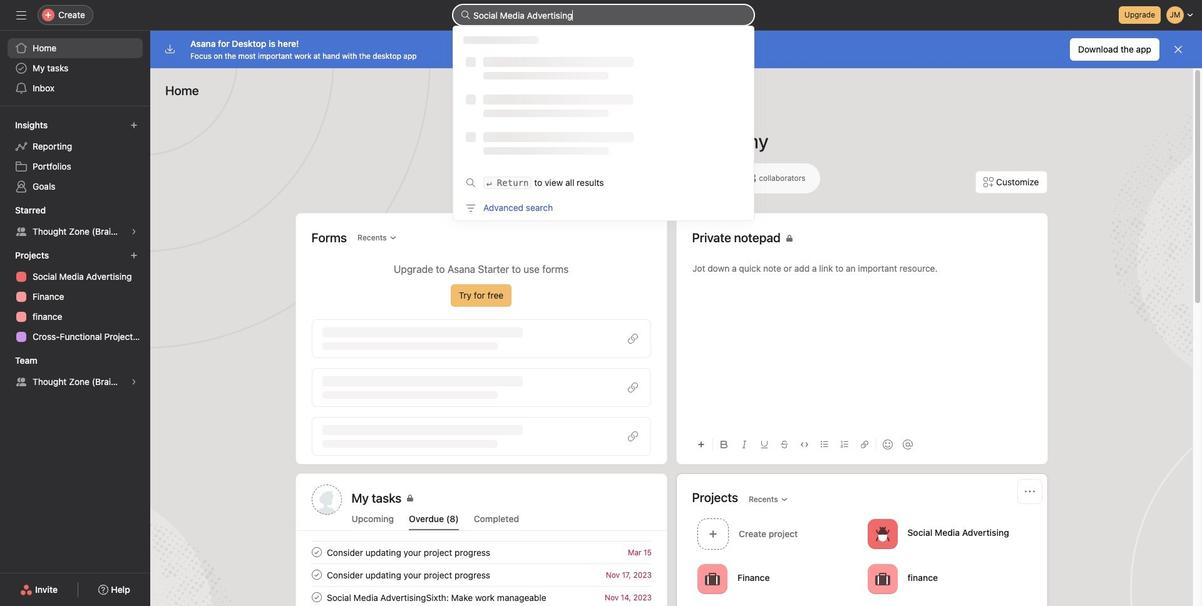 Task type: describe. For each thing, give the bounding box(es) containing it.
global element
[[0, 31, 150, 106]]

mark complete image for mark complete option on the left bottom of page
[[309, 567, 324, 582]]

briefcase image
[[705, 571, 720, 586]]

briefcase image
[[875, 571, 890, 586]]

at mention image
[[902, 439, 912, 450]]

Mark complete checkbox
[[309, 567, 324, 582]]

teams element
[[0, 349, 150, 394]]

code image
[[800, 441, 808, 448]]

prominent image
[[461, 10, 471, 20]]

new project or portfolio image
[[130, 252, 138, 259]]

bug image
[[875, 526, 890, 541]]

bold image
[[720, 441, 728, 448]]

Search tasks, projects, and more text field
[[453, 5, 754, 25]]

new insights image
[[130, 121, 138, 129]]

1 mark complete checkbox from the top
[[309, 545, 324, 560]]

2 mark complete checkbox from the top
[[309, 590, 324, 605]]

see details, thought zone (brainstorm space) image for starred element
[[130, 228, 138, 235]]

dismiss image
[[1173, 44, 1183, 54]]



Task type: locate. For each thing, give the bounding box(es) containing it.
Mark complete checkbox
[[309, 545, 324, 560], [309, 590, 324, 605]]

link image
[[861, 441, 868, 448]]

0 vertical spatial see details, thought zone (brainstorm space) image
[[130, 228, 138, 235]]

projects element
[[0, 244, 150, 349]]

1 vertical spatial mark complete checkbox
[[309, 590, 324, 605]]

1 vertical spatial see details, thought zone (brainstorm space) image
[[130, 378, 138, 386]]

mark complete checkbox down mark complete option on the left bottom of page
[[309, 590, 324, 605]]

1 mark complete image from the top
[[309, 545, 324, 560]]

bulleted list image
[[820, 441, 828, 448]]

mark complete image
[[309, 545, 324, 560], [309, 567, 324, 582], [309, 590, 324, 605]]

2 see details, thought zone (brainstorm space) image from the top
[[130, 378, 138, 386]]

2 mark complete image from the top
[[309, 567, 324, 582]]

hide sidebar image
[[16, 10, 26, 20]]

toolbar
[[692, 430, 1031, 458]]

see details, thought zone (brainstorm space) image for teams element
[[130, 378, 138, 386]]

add profile photo image
[[311, 485, 342, 515]]

list item
[[692, 515, 862, 553], [296, 541, 666, 563], [296, 563, 666, 586], [296, 586, 666, 606]]

0 vertical spatial mark complete image
[[309, 545, 324, 560]]

mark complete image for 1st mark complete checkbox from the top
[[309, 545, 324, 560]]

None field
[[453, 5, 754, 25]]

italics image
[[740, 441, 748, 448]]

starred element
[[0, 199, 150, 244]]

strikethrough image
[[780, 441, 788, 448]]

3 mark complete image from the top
[[309, 590, 324, 605]]

1 see details, thought zone (brainstorm space) image from the top
[[130, 228, 138, 235]]

see details, thought zone (brainstorm space) image inside starred element
[[130, 228, 138, 235]]

insert an object image
[[697, 441, 705, 448]]

1 vertical spatial mark complete image
[[309, 567, 324, 582]]

0 vertical spatial mark complete checkbox
[[309, 545, 324, 560]]

underline image
[[760, 441, 768, 448]]

mark complete image for 1st mark complete checkbox from the bottom
[[309, 590, 324, 605]]

mark complete checkbox up mark complete option on the left bottom of page
[[309, 545, 324, 560]]

see details, thought zone (brainstorm space) image inside teams element
[[130, 378, 138, 386]]

insights element
[[0, 114, 150, 199]]

2 vertical spatial mark complete image
[[309, 590, 324, 605]]

numbered list image
[[840, 441, 848, 448]]

see details, thought zone (brainstorm space) image
[[130, 228, 138, 235], [130, 378, 138, 386]]



Task type: vqa. For each thing, say whether or not it's contained in the screenshot.
the leftmost Or
no



